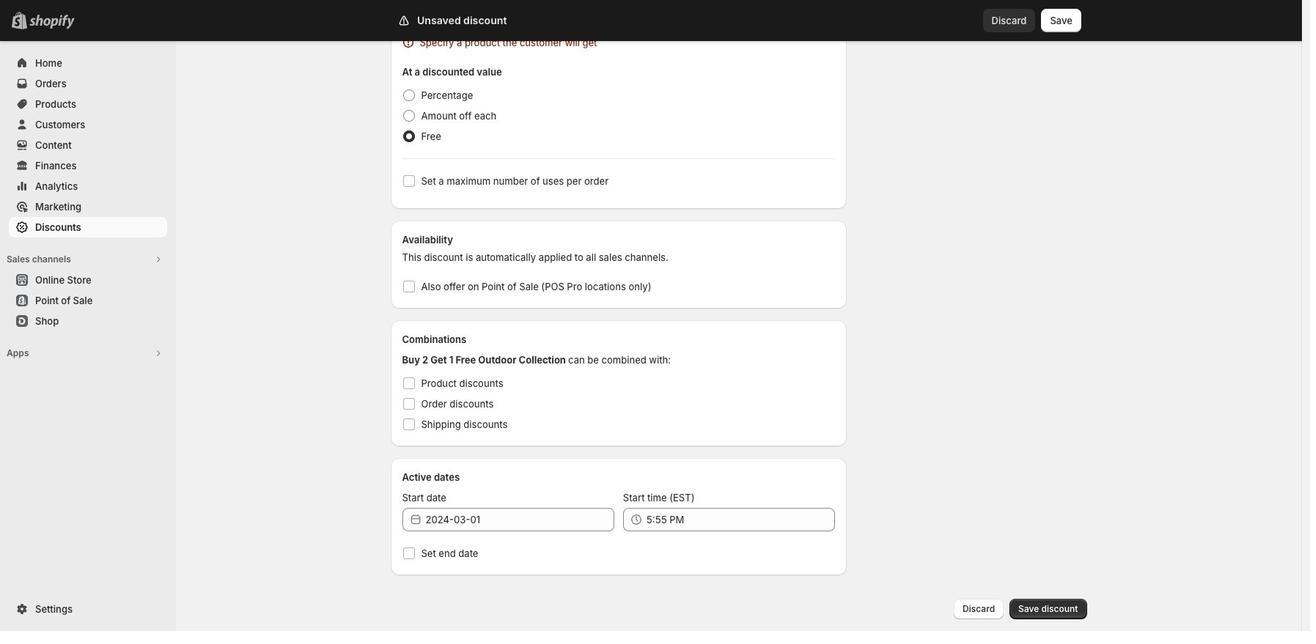 Task type: vqa. For each thing, say whether or not it's contained in the screenshot.
Search products text box
no



Task type: locate. For each thing, give the bounding box(es) containing it.
YYYY-MM-DD text field
[[426, 508, 614, 532]]



Task type: describe. For each thing, give the bounding box(es) containing it.
Enter time text field
[[646, 508, 835, 532]]

shopify image
[[29, 15, 75, 29]]



